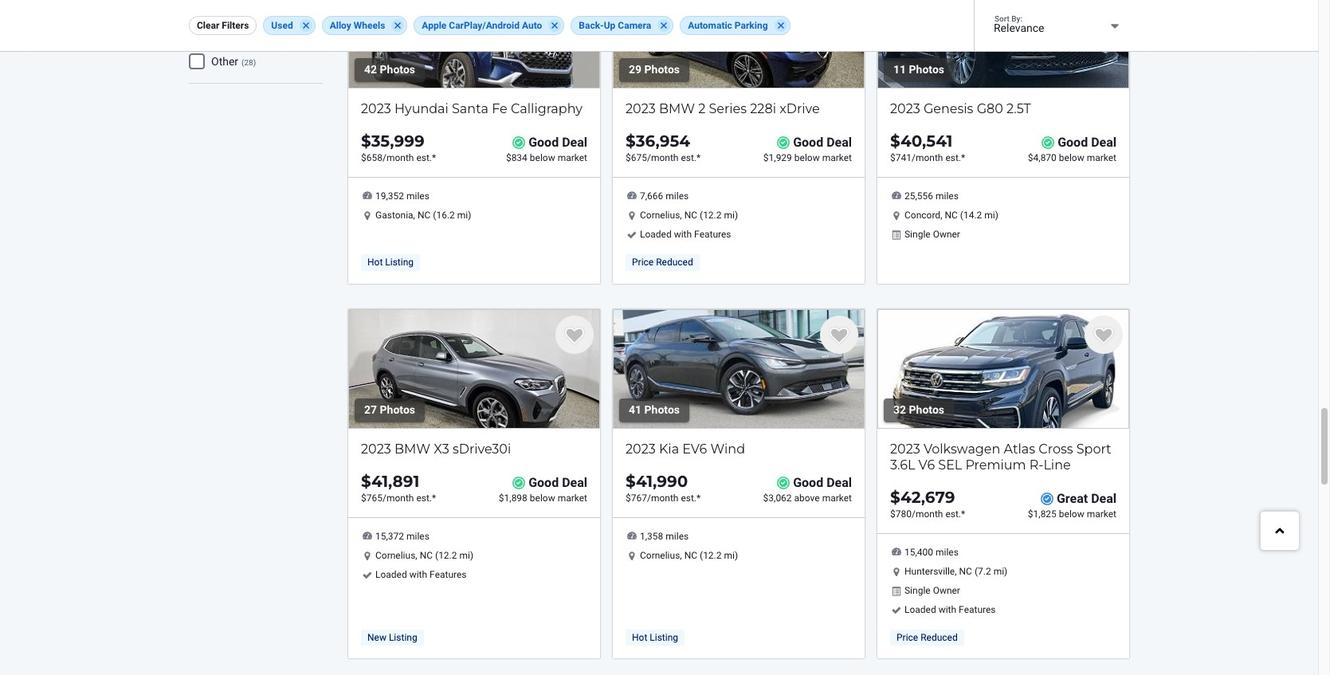 Task type: describe. For each thing, give the bounding box(es) containing it.
sport
[[1077, 441, 1112, 456]]

25,556
[[905, 191, 934, 202]]

2023 hyundai santa fe image
[[348, 0, 600, 88]]

2023 for 42,679
[[890, 441, 921, 456]]

cornelius for 41,990
[[640, 550, 680, 561]]

v6
[[919, 457, 935, 472]]

good for 41,891
[[529, 475, 559, 490]]

ev6
[[683, 441, 707, 456]]

new listing
[[368, 632, 417, 643]]

$ 40,541 $ 741 /month est.*
[[890, 131, 966, 163]]

cornelius , nc ( 12.2 mi) for 36,954
[[640, 210, 738, 221]]

0
[[270, 32, 275, 41]]

loaded for 36,954
[[640, 229, 672, 240]]

2 vertical spatial features
[[959, 604, 996, 615]]

photos for 40,541
[[909, 63, 945, 76]]

11
[[894, 63, 906, 76]]

mi) for 41,891
[[460, 550, 474, 561]]

single owner for 40,541
[[905, 229, 961, 240]]

$1,898
[[499, 492, 528, 504]]

good deal for 40,541
[[1058, 135, 1117, 150]]

2023 genesis g80 image
[[878, 0, 1130, 88]]

35,999
[[371, 131, 425, 151]]

apple carplay/android auto
[[422, 20, 542, 31]]

nc for 40,541
[[945, 210, 958, 221]]

deal for 41,990
[[827, 475, 852, 490]]

, for 41,990
[[680, 550, 682, 561]]

clear
[[197, 20, 220, 31]]

$ 36,954 $ 675 /month est.*
[[626, 131, 701, 163]]

cornelius for 41,891
[[375, 550, 416, 561]]

deal for 42,679
[[1091, 491, 1117, 506]]

$1,825
[[1028, 508, 1057, 519]]

2023 bmw 2 series 228i xdrive
[[626, 101, 820, 116]]

mi) for 35,999
[[457, 210, 471, 221]]

cross
[[1039, 441, 1073, 456]]

good for 41,990
[[793, 475, 824, 490]]

miles for 36,954
[[666, 191, 689, 202]]

clear filters
[[197, 20, 249, 31]]

kia
[[659, 441, 679, 456]]

alloy wheels button
[[322, 16, 408, 35]]

12.2 for 41,891
[[439, 550, 457, 561]]

good for 36,954
[[793, 135, 824, 150]]

santa
[[452, 101, 489, 116]]

29 photos
[[629, 63, 680, 76]]

good deal for 36,954
[[793, 135, 852, 150]]

electric ( 77 )
[[211, 4, 266, 16]]

wheels
[[354, 20, 385, 31]]

premium
[[966, 457, 1026, 472]]

, for 42,679
[[955, 566, 957, 577]]

/month est.* for 35,999
[[383, 152, 436, 163]]

, for 35,999
[[413, 210, 415, 221]]

2023 bmw x3 sdrive30i
[[361, 441, 511, 456]]

alloy
[[330, 20, 351, 31]]

loaded for 41,891
[[375, 569, 407, 580]]

market for 42,679
[[1087, 508, 1117, 519]]

miles for 41,891
[[407, 531, 430, 542]]

42
[[364, 63, 377, 76]]

r-
[[1030, 457, 1044, 472]]

loaded with features for 36,954
[[640, 229, 731, 240]]

sel
[[939, 457, 962, 472]]

xdrive
[[780, 101, 820, 116]]

1 vertical spatial price reduced
[[897, 632, 958, 643]]

7,666 miles
[[640, 191, 689, 202]]

( for 35,999
[[433, 210, 436, 221]]

$1,929
[[764, 152, 792, 163]]

fe
[[492, 101, 508, 116]]

genesis
[[924, 101, 974, 116]]

11 photos
[[894, 63, 945, 76]]

market for 40,541
[[1087, 152, 1117, 163]]

apple carplay/android auto button
[[414, 16, 565, 35]]

$ 35,999 $ 658 /month est.*
[[361, 131, 436, 163]]

, for 41,891
[[416, 550, 417, 561]]

14.2
[[964, 210, 982, 221]]

$ 41,891 $ 765 /month est.*
[[361, 472, 436, 504]]

( inside alternative ( 0 )
[[268, 32, 270, 41]]

/month est.* for 41,891
[[383, 492, 436, 504]]

mi) for 41,990
[[724, 550, 738, 561]]

features for 41,891
[[430, 569, 467, 580]]

2 vertical spatial with
[[939, 604, 957, 615]]

with for 36,954
[[674, 229, 692, 240]]

good deal for 35,999
[[529, 135, 588, 150]]

, for 40,541
[[941, 210, 943, 221]]

41
[[629, 403, 642, 416]]

clear filters button
[[189, 16, 257, 35]]

filters
[[222, 20, 249, 31]]

19,352 miles
[[375, 191, 430, 202]]

g80
[[977, 101, 1004, 116]]

photos for 41,990
[[645, 403, 680, 416]]

27 photos
[[364, 403, 415, 416]]

2023 for 41,891
[[361, 441, 391, 456]]

) for electric
[[263, 7, 266, 16]]

$3,062 above market
[[763, 492, 852, 504]]

below for 35,999
[[530, 152, 555, 163]]

great
[[1057, 491, 1088, 506]]

cornelius , nc ( 12.2 mi) for 41,990
[[640, 550, 738, 561]]

nc for 36,954
[[685, 210, 698, 221]]

12.2 for 36,954
[[703, 210, 722, 221]]

2 vertical spatial loaded
[[905, 604, 936, 615]]

calligraphy
[[511, 101, 583, 116]]

2023 for 40,541
[[890, 101, 921, 116]]

with for 41,891
[[410, 569, 427, 580]]

2.5t
[[1007, 101, 1031, 116]]

single owner for 42,679
[[905, 585, 961, 596]]

huntersville , nc ( 7.2 mi)
[[905, 566, 1008, 577]]

741
[[896, 152, 912, 163]]

above
[[794, 492, 820, 504]]

market for 41,891
[[558, 492, 588, 504]]

( for 41,990
[[700, 550, 703, 561]]

carplay/android
[[449, 20, 520, 31]]

concord , nc ( 14.2 mi)
[[905, 210, 999, 221]]

32 photos
[[894, 403, 945, 416]]

228i
[[750, 101, 776, 116]]

huntersville
[[905, 566, 955, 577]]

miles for 42,679
[[936, 547, 959, 558]]

42 photos
[[364, 63, 415, 76]]

16.2
[[436, 210, 455, 221]]

nc for 42,679
[[959, 566, 973, 577]]

12.2 for 41,990
[[703, 550, 722, 561]]

good for 40,541
[[1058, 135, 1088, 150]]

alternative
[[211, 29, 264, 42]]

nc for 35,999
[[418, 210, 431, 221]]

below for 42,679
[[1059, 508, 1085, 519]]



Task type: locate. For each thing, give the bounding box(es) containing it.
cornelius down 1,358 miles on the bottom
[[640, 550, 680, 561]]

good up $1,898 below market
[[529, 475, 559, 490]]

deal up $1,898 below market
[[562, 475, 588, 490]]

/month est.* inside $ 35,999 $ 658 /month est.*
[[383, 152, 436, 163]]

great deal
[[1057, 491, 1117, 506]]

bmw left x3
[[395, 441, 430, 456]]

back-up camera
[[579, 20, 651, 31]]

2023 up 35,999
[[361, 101, 391, 116]]

2
[[698, 101, 706, 116]]

0 vertical spatial hot listing
[[368, 257, 414, 268]]

photos right 11
[[909, 63, 945, 76]]

alternative ( 0 )
[[211, 29, 278, 42]]

automatic
[[688, 20, 733, 31]]

with down huntersville , nc ( 7.2 mi)
[[939, 604, 957, 615]]

miles for 35,999
[[407, 191, 430, 202]]

0 horizontal spatial features
[[430, 569, 467, 580]]

automatic parking
[[688, 20, 768, 31]]

gastonia , nc ( 16.2 mi)
[[375, 210, 471, 221]]

loaded with features
[[640, 229, 731, 240], [375, 569, 467, 580], [905, 604, 996, 615]]

good up $3,062 above market
[[793, 475, 824, 490]]

$834 below market
[[506, 152, 588, 163]]

0 vertical spatial loaded
[[640, 229, 672, 240]]

2023 left the kia
[[626, 441, 656, 456]]

with down the 15,372 miles
[[410, 569, 427, 580]]

good deal for 41,891
[[529, 475, 588, 490]]

good deal up $1,898 below market
[[529, 475, 588, 490]]

hot listing for 35,999
[[368, 257, 414, 268]]

hot listing for 41,990
[[632, 632, 678, 643]]

, down 25,556 miles
[[941, 210, 943, 221]]

photos for 42,679
[[909, 403, 945, 416]]

back-
[[579, 20, 604, 31]]

1 horizontal spatial loaded
[[640, 229, 672, 240]]

bmw for 36,954
[[659, 101, 695, 116]]

0 horizontal spatial bmw
[[395, 441, 430, 456]]

/month est.* down 41,891
[[383, 492, 436, 504]]

15,400
[[905, 547, 934, 558]]

volkswagen
[[924, 441, 1001, 456]]

good deal up $1,929 below market
[[793, 135, 852, 150]]

0 horizontal spatial )
[[253, 58, 256, 67]]

( inside electric ( 77 )
[[251, 7, 254, 16]]

parking
[[735, 20, 768, 31]]

owner down huntersville , nc ( 7.2 mi)
[[933, 585, 961, 596]]

/month est.* inside the $ 36,954 $ 675 /month est.*
[[647, 152, 701, 163]]

( for 42,679
[[975, 566, 978, 577]]

1 vertical spatial features
[[430, 569, 467, 580]]

2023 for 36,954
[[626, 101, 656, 116]]

$4,870 below market
[[1028, 152, 1117, 163]]

658
[[367, 152, 383, 163]]

) down used in the top left of the page
[[275, 32, 278, 41]]

41,891
[[371, 472, 420, 491]]

mi) for 42,679
[[994, 566, 1008, 577]]

mi) for 40,541
[[985, 210, 999, 221]]

1 vertical spatial bmw
[[395, 441, 430, 456]]

, down 1,358 miles on the bottom
[[680, 550, 682, 561]]

) down alternative ( 0 )
[[253, 58, 256, 67]]

loaded with features down huntersville , nc ( 7.2 mi)
[[905, 604, 996, 615]]

15,372 miles
[[375, 531, 430, 542]]

series
[[709, 101, 747, 116]]

good deal up $834 below market
[[529, 135, 588, 150]]

0 vertical spatial with
[[674, 229, 692, 240]]

owner for 42,679
[[933, 585, 961, 596]]

photos right 41
[[645, 403, 680, 416]]

deal right great on the bottom of the page
[[1091, 491, 1117, 506]]

auto
[[522, 20, 542, 31]]

2 vertical spatial )
[[253, 58, 256, 67]]

0 vertical spatial bmw
[[659, 101, 695, 116]]

1 vertical spatial hot listing
[[632, 632, 678, 643]]

2023 up 36,954
[[626, 101, 656, 116]]

bmw left 2
[[659, 101, 695, 116]]

/month est.*
[[383, 152, 436, 163], [647, 152, 701, 163], [912, 152, 966, 163], [383, 492, 436, 504], [647, 492, 701, 504], [912, 508, 966, 519]]

) for alternative
[[275, 32, 278, 41]]

hyundai
[[395, 101, 449, 116]]

up
[[604, 20, 616, 31]]

0 vertical spatial price reduced
[[632, 257, 693, 268]]

below for 41,891
[[530, 492, 555, 504]]

( for 41,891
[[435, 550, 439, 561]]

photos
[[380, 63, 415, 76], [645, 63, 680, 76], [909, 63, 945, 76], [380, 403, 415, 416], [645, 403, 680, 416], [909, 403, 945, 416]]

features for 36,954
[[694, 229, 731, 240]]

/month est.* inside $ 41,990 $ 767 /month est.*
[[647, 492, 701, 504]]

/month est.* inside $ 41,891 $ 765 /month est.*
[[383, 492, 436, 504]]

market for 36,954
[[822, 152, 852, 163]]

1 horizontal spatial features
[[694, 229, 731, 240]]

1 single owner from the top
[[905, 229, 961, 240]]

27
[[364, 403, 377, 416]]

photos right 42
[[380, 63, 415, 76]]

,
[[413, 210, 415, 221], [680, 210, 682, 221], [941, 210, 943, 221], [416, 550, 417, 561], [680, 550, 682, 561], [955, 566, 957, 577]]

miles for 41,990
[[666, 531, 689, 542]]

photos for 35,999
[[380, 63, 415, 76]]

2023 genesis g80 2.5t
[[890, 101, 1031, 116]]

good up $834 below market
[[529, 135, 559, 150]]

cornelius , nc ( 12.2 mi) down the 15,372 miles
[[375, 550, 474, 561]]

market for 41,990
[[822, 492, 852, 504]]

market down calligraphy
[[558, 152, 588, 163]]

1 horizontal spatial with
[[674, 229, 692, 240]]

/month est.* inside $ 40,541 $ 741 /month est.*
[[912, 152, 966, 163]]

19,352
[[375, 191, 404, 202]]

below for 40,541
[[1059, 152, 1085, 163]]

7.2
[[978, 566, 991, 577]]

nc down 1,358 miles on the bottom
[[685, 550, 698, 561]]

1 horizontal spatial bmw
[[659, 101, 695, 116]]

/month est.* for 40,541
[[912, 152, 966, 163]]

deal for 40,541
[[1091, 135, 1117, 150]]

below down great on the bottom of the page
[[1059, 508, 1085, 519]]

1 vertical spatial owner
[[933, 585, 961, 596]]

1 horizontal spatial )
[[263, 7, 266, 16]]

nc for 41,990
[[685, 550, 698, 561]]

deal for 41,891
[[562, 475, 588, 490]]

25,556 miles
[[905, 191, 959, 202]]

/month est.* down 42,679
[[912, 508, 966, 519]]

other
[[211, 55, 238, 67]]

market right $1,929
[[822, 152, 852, 163]]

good
[[529, 135, 559, 150], [793, 135, 824, 150], [1058, 135, 1088, 150], [529, 475, 559, 490], [793, 475, 824, 490]]

3.6l
[[890, 457, 916, 472]]

12.2
[[703, 210, 722, 221], [439, 550, 457, 561], [703, 550, 722, 561]]

2 horizontal spatial with
[[939, 604, 957, 615]]

/month est.* for 41,990
[[647, 492, 701, 504]]

1 vertical spatial loaded with features
[[375, 569, 467, 580]]

photos right 27
[[380, 403, 415, 416]]

) up used button
[[263, 7, 266, 16]]

cornelius , nc ( 12.2 mi) down 1,358 miles on the bottom
[[640, 550, 738, 561]]

loaded down the huntersville
[[905, 604, 936, 615]]

2023 kia ev6 image
[[613, 309, 865, 429]]

photos right 29
[[645, 63, 680, 76]]

$1,825 below market
[[1028, 508, 1117, 519]]

2023 bmw x3 image
[[348, 309, 600, 429]]

2023 for 35,999
[[361, 101, 391, 116]]

7,666
[[640, 191, 664, 202]]

automatic parking button
[[680, 16, 790, 35]]

0 horizontal spatial loaded
[[375, 569, 407, 580]]

2 owner from the top
[[933, 585, 961, 596]]

loaded down '7,666' on the left of page
[[640, 229, 672, 240]]

used button
[[263, 16, 315, 35]]

0 horizontal spatial price reduced
[[632, 257, 693, 268]]

nc left 16.2
[[418, 210, 431, 221]]

photos for 36,954
[[645, 63, 680, 76]]

market right the above
[[822, 492, 852, 504]]

deal up $3,062 above market
[[827, 475, 852, 490]]

765
[[367, 492, 383, 504]]

, down the 7,666 miles on the top of the page
[[680, 210, 682, 221]]

2 horizontal spatial )
[[275, 32, 278, 41]]

loaded with features for 41,891
[[375, 569, 467, 580]]

cornelius down the 15,372
[[375, 550, 416, 561]]

mi)
[[457, 210, 471, 221], [724, 210, 738, 221], [985, 210, 999, 221], [460, 550, 474, 561], [724, 550, 738, 561], [994, 566, 1008, 577]]

2023 volkswagen atlas cross sport image
[[878, 309, 1130, 429]]

2 single from the top
[[905, 585, 931, 596]]

single for 42,679
[[905, 585, 931, 596]]

mi) for 36,954
[[724, 210, 738, 221]]

cornelius down the 7,666 miles on the top of the page
[[640, 210, 680, 221]]

photos right 32
[[909, 403, 945, 416]]

2023 hyundai santa fe calligraphy
[[361, 101, 583, 116]]

good up $1,929 below market
[[793, 135, 824, 150]]

) for other
[[253, 58, 256, 67]]

x3
[[434, 441, 449, 456]]

concord
[[905, 210, 941, 221]]

good deal for 41,990
[[793, 475, 852, 490]]

single owner down the huntersville
[[905, 585, 961, 596]]

) inside electric ( 77 )
[[263, 7, 266, 16]]

2 horizontal spatial features
[[959, 604, 996, 615]]

nc down the 7,666 miles on the top of the page
[[685, 210, 698, 221]]

nc left "14.2"
[[945, 210, 958, 221]]

, down the 15,372 miles
[[416, 550, 417, 561]]

below right $4,870
[[1059, 152, 1085, 163]]

1 horizontal spatial loaded with features
[[640, 229, 731, 240]]

miles right the 15,372
[[407, 531, 430, 542]]

41 photos
[[629, 403, 680, 416]]

0 horizontal spatial hot listing
[[368, 257, 414, 268]]

deal up the $4,870 below market at top right
[[1091, 135, 1117, 150]]

hot listing
[[368, 257, 414, 268], [632, 632, 678, 643]]

used
[[271, 20, 293, 31]]

1 vertical spatial single
[[905, 585, 931, 596]]

miles right 1,358
[[666, 531, 689, 542]]

cornelius , nc ( 12.2 mi)
[[640, 210, 738, 221], [375, 550, 474, 561], [640, 550, 738, 561]]

line
[[1044, 457, 1071, 472]]

market for 35,999
[[558, 152, 588, 163]]

loaded with features down the 15,372 miles
[[375, 569, 467, 580]]

market down great deal
[[1087, 508, 1117, 519]]

1 vertical spatial with
[[410, 569, 427, 580]]

single
[[905, 229, 931, 240], [905, 585, 931, 596]]

675
[[631, 152, 647, 163]]

miles for 40,541
[[936, 191, 959, 202]]

market right "$1,898"
[[558, 492, 588, 504]]

/month est.* down 35,999
[[383, 152, 436, 163]]

2023 up 40,541
[[890, 101, 921, 116]]

32
[[894, 403, 906, 416]]

$1,898 below market
[[499, 492, 588, 504]]

cornelius , nc ( 12.2 mi) down the 7,666 miles on the top of the page
[[640, 210, 738, 221]]

price reduced
[[632, 257, 693, 268], [897, 632, 958, 643]]

/month est.* down 41,990
[[647, 492, 701, 504]]

apple
[[422, 20, 447, 31]]

nc left 7.2 at the bottom of page
[[959, 566, 973, 577]]

2 single owner from the top
[[905, 585, 961, 596]]

loaded down the 15,372
[[375, 569, 407, 580]]

features
[[694, 229, 731, 240], [430, 569, 467, 580], [959, 604, 996, 615]]

deal for 35,999
[[562, 135, 588, 150]]

1 vertical spatial single owner
[[905, 585, 961, 596]]

)
[[263, 7, 266, 16], [275, 32, 278, 41], [253, 58, 256, 67]]

1 horizontal spatial hot listing
[[632, 632, 678, 643]]

1 horizontal spatial price reduced
[[897, 632, 958, 643]]

good for 35,999
[[529, 135, 559, 150]]

2023
[[361, 101, 391, 116], [626, 101, 656, 116], [890, 101, 921, 116], [361, 441, 391, 456], [626, 441, 656, 456], [890, 441, 921, 456]]

2023 up 41,891
[[361, 441, 391, 456]]

, for 36,954
[[680, 210, 682, 221]]

camera
[[618, 20, 651, 31]]

owner for 40,541
[[933, 229, 961, 240]]

miles up huntersville , nc ( 7.2 mi)
[[936, 547, 959, 558]]

2023 volkswagen atlas cross sport 3.6l v6 sel premium r-line
[[890, 441, 1112, 472]]

single down the huntersville
[[905, 585, 931, 596]]

/month est.* down 36,954
[[647, 152, 701, 163]]

2 horizontal spatial loaded
[[905, 604, 936, 615]]

price reduced down the 7,666 miles on the top of the page
[[632, 257, 693, 268]]

deal for 36,954
[[827, 135, 852, 150]]

77
[[254, 7, 263, 16]]

owner down concord , nc ( 14.2 mi)
[[933, 229, 961, 240]]

other ( 28 )
[[211, 55, 256, 67]]

1 vertical spatial )
[[275, 32, 278, 41]]

, down '19,352 miles'
[[413, 210, 415, 221]]

bmw for 41,891
[[395, 441, 430, 456]]

/month est.* for 42,679
[[912, 508, 966, 519]]

, left 7.2 at the bottom of page
[[955, 566, 957, 577]]

miles up 'gastonia , nc ( 16.2 mi)'
[[407, 191, 430, 202]]

0 horizontal spatial loaded with features
[[375, 569, 467, 580]]

2023 inside 2023 volkswagen atlas cross sport 3.6l v6 sel premium r-line
[[890, 441, 921, 456]]

wind
[[711, 441, 745, 456]]

photos for 41,891
[[380, 403, 415, 416]]

15,372
[[375, 531, 404, 542]]

( inside 'other ( 28 )'
[[242, 58, 244, 67]]

2023 for 41,990
[[626, 441, 656, 456]]

2023 up "3.6l"
[[890, 441, 921, 456]]

42,679
[[901, 488, 955, 507]]

good deal up the $4,870 below market at top right
[[1058, 135, 1117, 150]]

1 owner from the top
[[933, 229, 961, 240]]

(
[[251, 7, 254, 16], [268, 32, 270, 41], [242, 58, 244, 67], [433, 210, 436, 221], [700, 210, 703, 221], [960, 210, 964, 221], [435, 550, 439, 561], [700, 550, 703, 561], [975, 566, 978, 577]]

/month est.* for 36,954
[[647, 152, 701, 163]]

0 vertical spatial owner
[[933, 229, 961, 240]]

/month est.* inside $ 42,679 $ 780 /month est.*
[[912, 508, 966, 519]]

2 vertical spatial loaded with features
[[905, 604, 996, 615]]

$4,870
[[1028, 152, 1057, 163]]

1 single from the top
[[905, 229, 931, 240]]

market right $4,870
[[1087, 152, 1117, 163]]

nc
[[418, 210, 431, 221], [685, 210, 698, 221], [945, 210, 958, 221], [420, 550, 433, 561], [685, 550, 698, 561], [959, 566, 973, 577]]

sdrive30i
[[453, 441, 511, 456]]

below for 36,954
[[795, 152, 820, 163]]

single owner down the concord
[[905, 229, 961, 240]]

1 vertical spatial loaded
[[375, 569, 407, 580]]

gastonia
[[375, 210, 413, 221]]

cornelius for 36,954
[[640, 210, 680, 221]]

nc for 41,891
[[420, 550, 433, 561]]

0 vertical spatial single owner
[[905, 229, 961, 240]]

2023 bmw 2 series image
[[613, 0, 865, 88]]

below right $834
[[530, 152, 555, 163]]

miles up concord , nc ( 14.2 mi)
[[936, 191, 959, 202]]

0 vertical spatial )
[[263, 7, 266, 16]]

$1,929 below market
[[764, 152, 852, 163]]

1,358
[[640, 531, 664, 542]]

cornelius , nc ( 12.2 mi) for 41,891
[[375, 550, 474, 561]]

2 horizontal spatial loaded with features
[[905, 604, 996, 615]]

0 vertical spatial loaded with features
[[640, 229, 731, 240]]

below right $1,929
[[795, 152, 820, 163]]

$3,062
[[763, 492, 792, 504]]

0 horizontal spatial with
[[410, 569, 427, 580]]

nc down the 15,372 miles
[[420, 550, 433, 561]]

/month est.* down 40,541
[[912, 152, 966, 163]]

1,358 miles
[[640, 531, 689, 542]]

single down the concord
[[905, 229, 931, 240]]

$ 41,990 $ 767 /month est.*
[[626, 472, 701, 504]]

good deal up $3,062 above market
[[793, 475, 852, 490]]

) inside alternative ( 0 )
[[275, 32, 278, 41]]

loaded with features down the 7,666 miles on the top of the page
[[640, 229, 731, 240]]

deal up $1,929 below market
[[827, 135, 852, 150]]

( for 36,954
[[700, 210, 703, 221]]

below right "$1,898"
[[530, 492, 555, 504]]

0 vertical spatial single
[[905, 229, 931, 240]]

( for 40,541
[[960, 210, 964, 221]]

deal up $834 below market
[[562, 135, 588, 150]]

miles right '7,666' on the left of page
[[666, 191, 689, 202]]

2023 kia ev6 wind
[[626, 441, 745, 456]]

good up the $4,870 below market at top right
[[1058, 135, 1088, 150]]

price reduced down the huntersville
[[897, 632, 958, 643]]

alloy wheels
[[330, 20, 385, 31]]

0 vertical spatial features
[[694, 229, 731, 240]]

with down the 7,666 miles on the top of the page
[[674, 229, 692, 240]]

single for 40,541
[[905, 229, 931, 240]]

) inside 'other ( 28 )'
[[253, 58, 256, 67]]



Task type: vqa. For each thing, say whether or not it's contained in the screenshot.
'Wind'
yes



